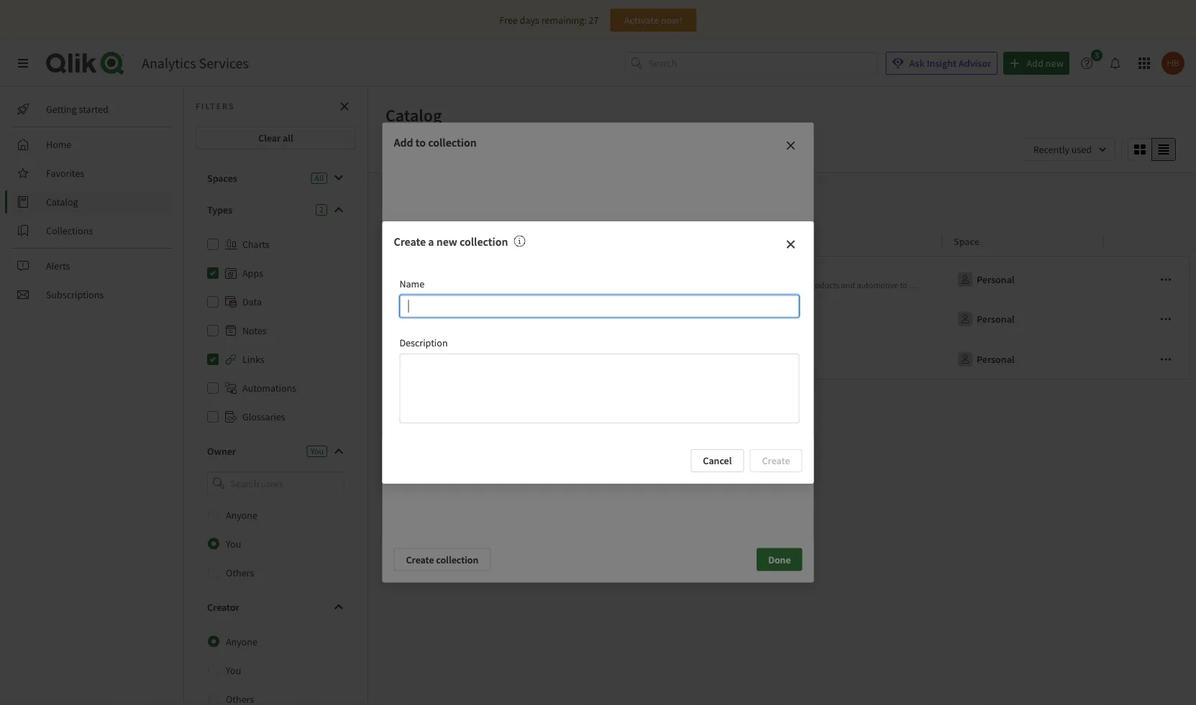 Task type: vqa. For each thing, say whether or not it's contained in the screenshot.
bottommost Catalog
yes



Task type: describe. For each thing, give the bounding box(es) containing it.
companies
[[684, 280, 723, 291]]

pharmaceutical
[[964, 280, 1020, 291]]

you for creator option group
[[226, 664, 241, 677]]

in
[[761, 280, 768, 291]]

personal cell for 1st cell
[[942, 256, 1103, 299]]

favorites
[[46, 167, 84, 180]]

to inside dialog
[[416, 136, 426, 150]]

sample for second cell from the bottom of the page
[[427, 313, 459, 326]]

company.
[[597, 280, 632, 291]]

name inside create a new collection dialog
[[400, 278, 425, 291]]

qlik sense app image
[[398, 269, 420, 291]]

create a new collection dialog
[[382, 222, 814, 484]]

bw
[[1136, 280, 1148, 291]]

chemicals
[[909, 280, 947, 291]]

create a new collection
[[394, 234, 508, 249]]

done button
[[757, 548, 802, 571]]

collections link
[[12, 219, 173, 242]]

free
[[500, 14, 518, 27]]

close image for create a new collection dialog
[[785, 239, 797, 250]]

etc.
[[1022, 280, 1035, 291]]

personal button for second cell from the bottom of the page's personal cell
[[954, 308, 1018, 331]]

clear all
[[258, 132, 293, 145]]

sample data app button for second cell from the bottom of the page's personal cell
[[398, 305, 937, 334]]

apps
[[242, 267, 263, 280]]

2 the from the left
[[1037, 280, 1051, 291]]

charts
[[242, 238, 270, 251]]

collection inside create collection button
[[436, 554, 479, 566]]

others
[[226, 567, 254, 579]]

insight
[[927, 57, 957, 70]]

app for second cell from the bottom of the page's personal cell's sample data app button
[[483, 313, 499, 326]]

procurement application from a global holding company. the daughter companies are active in electronic products and automotive to chemicals and pharmaceutical etc. the data comes from a sap bw system. button
[[398, 265, 1177, 294]]

subscriptions
[[46, 288, 104, 301]]

owner option group
[[196, 501, 356, 587]]

data for sample data app button related to third cell from the top personal cell
[[461, 353, 481, 366]]

2 cell from the top
[[1103, 299, 1190, 340]]

alerts link
[[12, 255, 173, 278]]

home
[[46, 138, 71, 151]]

creator button
[[196, 596, 356, 619]]

searchbar element
[[625, 52, 877, 75]]

2 sample data app from the top
[[427, 353, 499, 366]]

2 from from the left
[[1095, 280, 1113, 291]]

free days remaining: 27
[[500, 14, 599, 27]]

a inside dialog
[[428, 234, 434, 249]]

cancel button
[[691, 450, 744, 473]]

owner
[[207, 445, 236, 458]]

getting started link
[[12, 98, 173, 121]]

procurement application from a global holding company. the daughter companies are active in electronic products and automotive to chemicals and pharmaceutical etc. the data comes from a sap bw system.
[[427, 280, 1177, 291]]

home link
[[12, 133, 173, 156]]

you for owner option group
[[226, 538, 241, 551]]

holding
[[567, 280, 595, 291]]

clear all button
[[196, 127, 356, 150]]

1 from from the left
[[518, 280, 535, 291]]

data inside button
[[1052, 280, 1068, 291]]

analytics services
[[142, 54, 249, 72]]

application
[[476, 280, 516, 291]]

products
[[807, 280, 840, 291]]

links
[[242, 353, 264, 366]]

are
[[725, 280, 736, 291]]

activate now! link
[[610, 9, 697, 32]]

activate
[[624, 14, 659, 27]]

started
[[79, 103, 108, 116]]

Search text field
[[648, 52, 877, 75]]

all
[[283, 132, 293, 145]]

create for create collection
[[406, 554, 434, 566]]

0 vertical spatial collection
[[428, 136, 477, 150]]

daughter
[[649, 280, 682, 291]]

create collection
[[406, 554, 479, 566]]

favorites link
[[12, 162, 173, 185]]

activate now!
[[624, 14, 683, 27]]

0 vertical spatial you
[[311, 446, 324, 457]]

electronic
[[770, 280, 806, 291]]

system.
[[1150, 280, 1177, 291]]

switch view group
[[1128, 138, 1176, 161]]

filters
[[196, 101, 235, 112]]

close image for add to collection dialog
[[785, 140, 797, 151]]

done
[[768, 554, 791, 566]]

1 horizontal spatial catalog
[[386, 104, 442, 126]]

add
[[394, 136, 413, 150]]

collection inside create a new collection dialog
[[460, 234, 508, 249]]



Task type: locate. For each thing, give the bounding box(es) containing it.
1 vertical spatial sample data app
[[427, 353, 499, 366]]

1 anyone from the top
[[226, 509, 257, 522]]

services
[[199, 54, 249, 72]]

data
[[242, 296, 262, 309]]

a
[[428, 234, 434, 249], [537, 280, 541, 291], [1114, 280, 1119, 291]]

close sidebar menu image
[[17, 58, 29, 69]]

1 vertical spatial you
[[226, 538, 241, 551]]

Description text field
[[400, 354, 800, 424]]

the right etc.
[[1037, 280, 1051, 291]]

description
[[400, 337, 448, 350]]

from left global
[[518, 280, 535, 291]]

3 personal cell from the top
[[942, 340, 1103, 380]]

name left new at the top of page
[[397, 235, 422, 248]]

0 vertical spatial personal button
[[954, 268, 1018, 291]]

anyone for creator option group
[[226, 636, 257, 649]]

0 horizontal spatial and
[[841, 280, 855, 291]]

automotive
[[857, 280, 898, 291]]

the
[[634, 280, 647, 291], [1037, 280, 1051, 291]]

personal button for third cell from the top personal cell
[[954, 348, 1018, 371]]

catalog up add
[[386, 104, 442, 126]]

personal button
[[954, 268, 1018, 291], [954, 308, 1018, 331], [954, 348, 1018, 371]]

a left sap
[[1114, 280, 1119, 291]]

recently used image
[[1024, 138, 1116, 161]]

0 vertical spatial create
[[394, 234, 426, 249]]

1 personal button from the top
[[954, 268, 1018, 291]]

1 vertical spatial data
[[461, 313, 481, 326]]

data for second cell from the bottom of the page's personal cell's sample data app button
[[461, 313, 481, 326]]

glossaries
[[242, 411, 285, 424]]

close image
[[785, 140, 797, 151], [785, 239, 797, 250]]

2 personal from the top
[[977, 313, 1015, 326]]

1 vertical spatial personal
[[977, 313, 1015, 326]]

creator option group
[[196, 628, 356, 706]]

2 anyone from the top
[[226, 636, 257, 649]]

and right products
[[841, 280, 855, 291]]

personal cell for second cell from the bottom of the page
[[942, 299, 1103, 340]]

1 sample data app button from the top
[[398, 305, 937, 334]]

0 vertical spatial sample data app
[[427, 313, 499, 326]]

2 vertical spatial collection
[[436, 554, 479, 566]]

getting
[[46, 103, 77, 116]]

1 and from the left
[[841, 280, 855, 291]]

from right 'comes'
[[1095, 280, 1113, 291]]

1 sample data app from the top
[[427, 313, 499, 326]]

sample data app button
[[398, 305, 937, 334], [398, 345, 937, 374]]

2 horizontal spatial a
[[1114, 280, 1119, 291]]

1 vertical spatial to
[[900, 280, 908, 291]]

ask insight advisor button
[[886, 52, 998, 75]]

0 vertical spatial name
[[397, 235, 422, 248]]

2 app from the top
[[483, 353, 499, 366]]

0 horizontal spatial catalog
[[46, 196, 78, 209]]

1 vertical spatial sample
[[427, 353, 459, 366]]

close image inside add to collection dialog
[[785, 140, 797, 151]]

1 horizontal spatial and
[[948, 280, 962, 291]]

catalog down favorites
[[46, 196, 78, 209]]

1 app from the top
[[483, 313, 499, 326]]

2 sample from the top
[[427, 353, 459, 366]]

space
[[954, 235, 980, 248]]

1 horizontal spatial a
[[537, 280, 541, 291]]

comes
[[1070, 280, 1094, 291]]

sample data app down procurement
[[427, 313, 499, 326]]

1 vertical spatial catalog
[[46, 196, 78, 209]]

from
[[518, 280, 535, 291], [1095, 280, 1113, 291]]

1 vertical spatial personal button
[[954, 308, 1018, 331]]

you
[[311, 446, 324, 457], [226, 538, 241, 551], [226, 664, 241, 677]]

global
[[543, 280, 566, 291]]

ask insight advisor
[[909, 57, 991, 70]]

1 horizontal spatial to
[[900, 280, 908, 291]]

2 sample data app button from the top
[[398, 345, 937, 374]]

0 vertical spatial personal
[[977, 273, 1015, 286]]

a left global
[[537, 280, 541, 291]]

you inside owner option group
[[226, 538, 241, 551]]

2 personal button from the top
[[954, 308, 1018, 331]]

sample up description
[[427, 313, 459, 326]]

and
[[841, 280, 855, 291], [948, 280, 962, 291]]

3 personal button from the top
[[954, 348, 1018, 371]]

filters region
[[368, 135, 1196, 173]]

1 cell from the top
[[1103, 256, 1190, 299]]

0 vertical spatial sample data app button
[[398, 305, 937, 334]]

add to collection
[[394, 136, 477, 150]]

personal button for personal cell for 1st cell
[[954, 268, 1018, 291]]

Name text field
[[400, 295, 800, 318]]

1 vertical spatial anyone
[[226, 636, 257, 649]]

create inside dialog
[[394, 234, 426, 249]]

1 vertical spatial close image
[[785, 239, 797, 250]]

the left daughter
[[634, 280, 647, 291]]

automations
[[242, 382, 296, 395]]

create inside button
[[406, 554, 434, 566]]

0 horizontal spatial the
[[634, 280, 647, 291]]

create
[[394, 234, 426, 249], [406, 554, 434, 566]]

analytics
[[142, 54, 196, 72]]

personal cell for third cell from the top
[[942, 340, 1103, 380]]

personal
[[977, 273, 1015, 286], [977, 313, 1015, 326], [977, 353, 1015, 366]]

types
[[207, 204, 232, 217]]

0 horizontal spatial from
[[518, 280, 535, 291]]

days
[[520, 14, 539, 27]]

to right add
[[416, 136, 426, 150]]

1 vertical spatial name
[[400, 278, 425, 291]]

anyone down creator
[[226, 636, 257, 649]]

2 vertical spatial personal
[[977, 353, 1015, 366]]

catalog link
[[12, 191, 173, 214]]

procurement
[[427, 280, 474, 291]]

1 close image from the top
[[785, 140, 797, 151]]

add to collection dialog
[[382, 123, 814, 583]]

data
[[1052, 280, 1068, 291], [461, 313, 481, 326], [461, 353, 481, 366]]

anyone inside creator option group
[[226, 636, 257, 649]]

close image inside create a new collection dialog
[[785, 239, 797, 250]]

to left chemicals
[[900, 280, 908, 291]]

2 vertical spatial personal button
[[954, 348, 1018, 371]]

app for sample data app button related to third cell from the top personal cell
[[483, 353, 499, 366]]

advisor
[[959, 57, 991, 70]]

2 vertical spatial data
[[461, 353, 481, 366]]

name left procurement
[[400, 278, 425, 291]]

3 cell from the top
[[1103, 340, 1190, 380]]

notes
[[242, 324, 267, 337]]

1 vertical spatial create
[[406, 554, 434, 566]]

sap
[[1120, 280, 1135, 291]]

to inside button
[[900, 280, 908, 291]]

new
[[436, 234, 457, 249]]

2 vertical spatial you
[[226, 664, 241, 677]]

anyone up the others
[[226, 509, 257, 522]]

clear
[[258, 132, 281, 145]]

1 the from the left
[[634, 280, 647, 291]]

27
[[589, 14, 599, 27]]

personal cell
[[942, 256, 1103, 299], [942, 299, 1103, 340], [942, 340, 1103, 380]]

anyone inside owner option group
[[226, 509, 257, 522]]

subscriptions link
[[12, 283, 173, 306]]

3 personal from the top
[[977, 353, 1015, 366]]

anyone
[[226, 509, 257, 522], [226, 636, 257, 649]]

you inside creator option group
[[226, 664, 241, 677]]

analytics services element
[[142, 54, 249, 72]]

now!
[[661, 14, 683, 27]]

2 close image from the top
[[785, 239, 797, 250]]

to
[[416, 136, 426, 150], [900, 280, 908, 291]]

create collection button
[[394, 548, 491, 571]]

0 vertical spatial data
[[1052, 280, 1068, 291]]

getting started
[[46, 103, 108, 116]]

cancel
[[703, 455, 732, 468]]

Content search text field
[[409, 138, 529, 161]]

collections
[[46, 224, 93, 237]]

a left new at the top of page
[[428, 234, 434, 249]]

sample data app
[[427, 313, 499, 326], [427, 353, 499, 366]]

1 vertical spatial sample data app button
[[398, 345, 937, 374]]

1 personal from the top
[[977, 273, 1015, 286]]

2
[[319, 204, 324, 215]]

name
[[397, 235, 422, 248], [400, 278, 425, 291]]

app
[[483, 313, 499, 326], [483, 353, 499, 366]]

remaining:
[[541, 14, 587, 27]]

1 vertical spatial app
[[483, 353, 499, 366]]

sample down description
[[427, 353, 459, 366]]

catalog inside "navigation pane" element
[[46, 196, 78, 209]]

catalog
[[386, 104, 442, 126], [46, 196, 78, 209]]

anyone for owner option group
[[226, 509, 257, 522]]

1 personal cell from the top
[[942, 256, 1103, 299]]

1 horizontal spatial from
[[1095, 280, 1113, 291]]

0 vertical spatial anyone
[[226, 509, 257, 522]]

ask
[[909, 57, 925, 70]]

1 vertical spatial collection
[[460, 234, 508, 249]]

sample for third cell from the top
[[427, 353, 459, 366]]

0 horizontal spatial to
[[416, 136, 426, 150]]

navigation pane element
[[0, 92, 183, 312]]

0 vertical spatial close image
[[785, 140, 797, 151]]

0 vertical spatial catalog
[[386, 104, 442, 126]]

2 and from the left
[[948, 280, 962, 291]]

2 personal cell from the top
[[942, 299, 1103, 340]]

creator
[[207, 601, 239, 614]]

0 horizontal spatial a
[[428, 234, 434, 249]]

1 horizontal spatial the
[[1037, 280, 1051, 291]]

sample data app down description
[[427, 353, 499, 366]]

0 vertical spatial to
[[416, 136, 426, 150]]

alerts
[[46, 260, 70, 273]]

sample data app button for third cell from the top personal cell
[[398, 345, 937, 374]]

0 vertical spatial app
[[483, 313, 499, 326]]

active
[[738, 280, 759, 291]]

create for create a new collection
[[394, 234, 426, 249]]

collection
[[428, 136, 477, 150], [460, 234, 508, 249], [436, 554, 479, 566]]

0 vertical spatial sample
[[427, 313, 459, 326]]

and right chemicals
[[948, 280, 962, 291]]

1 sample from the top
[[427, 313, 459, 326]]

cell
[[1103, 256, 1190, 299], [1103, 299, 1190, 340], [1103, 340, 1190, 380]]

sample
[[427, 313, 459, 326], [427, 353, 459, 366]]



